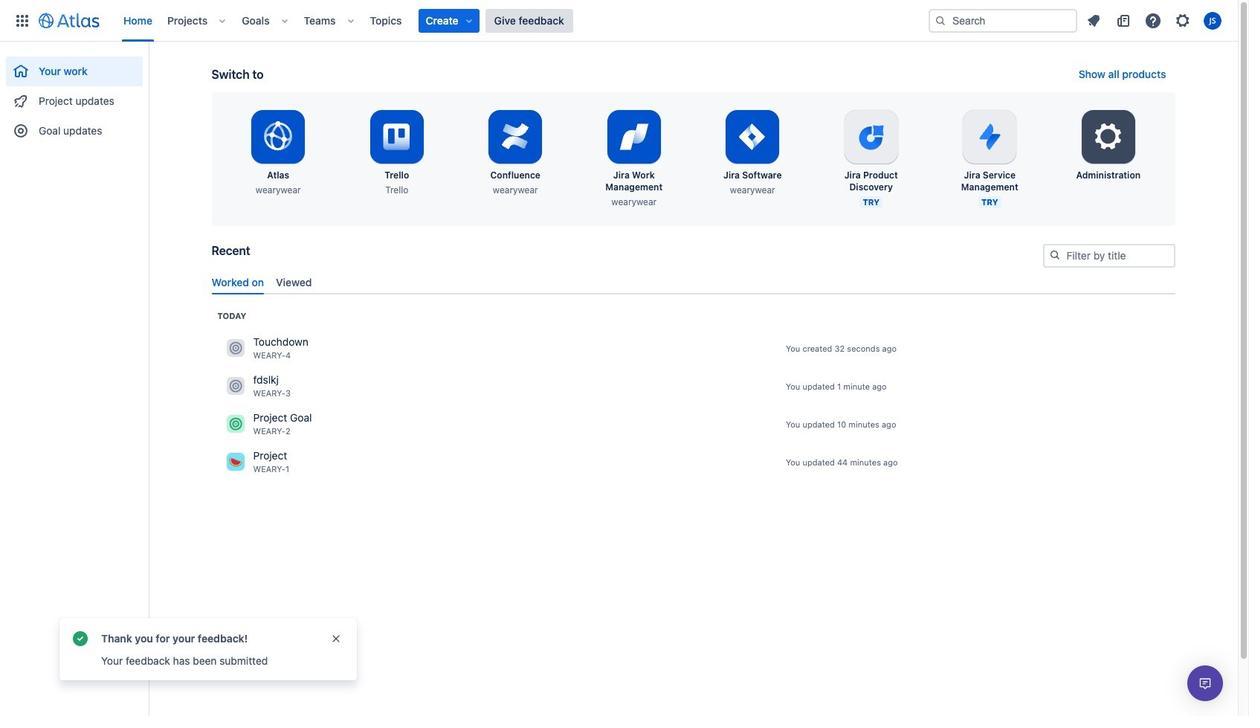Task type: describe. For each thing, give the bounding box(es) containing it.
search image
[[1049, 249, 1061, 261]]

1 townsquare image from the top
[[227, 340, 244, 357]]

top element
[[9, 0, 929, 41]]

Search field
[[929, 9, 1078, 32]]

help image
[[1145, 12, 1163, 29]]

Filter by title field
[[1045, 246, 1174, 266]]

3 townsquare image from the top
[[227, 415, 244, 433]]

notifications image
[[1086, 12, 1103, 29]]

settings image
[[1091, 119, 1127, 155]]



Task type: locate. For each thing, give the bounding box(es) containing it.
settings image
[[1175, 12, 1193, 29]]

dismiss image
[[330, 633, 342, 645]]

switch to... image
[[13, 12, 31, 29]]

open intercom messenger image
[[1197, 675, 1215, 693]]

2 townsquare image from the top
[[227, 377, 244, 395]]

4 townsquare image from the top
[[227, 453, 244, 471]]

heading
[[218, 310, 247, 322]]

group
[[6, 42, 143, 150]]

search image
[[935, 15, 947, 26]]

banner
[[0, 0, 1239, 42]]

account image
[[1205, 12, 1222, 29]]

townsquare image
[[227, 340, 244, 357], [227, 377, 244, 395], [227, 415, 244, 433], [227, 453, 244, 471]]

tab list
[[206, 270, 1182, 295]]



Task type: vqa. For each thing, say whether or not it's contained in the screenshot.
Get approvals on positioning GTMS-2 • Go to market sample
no



